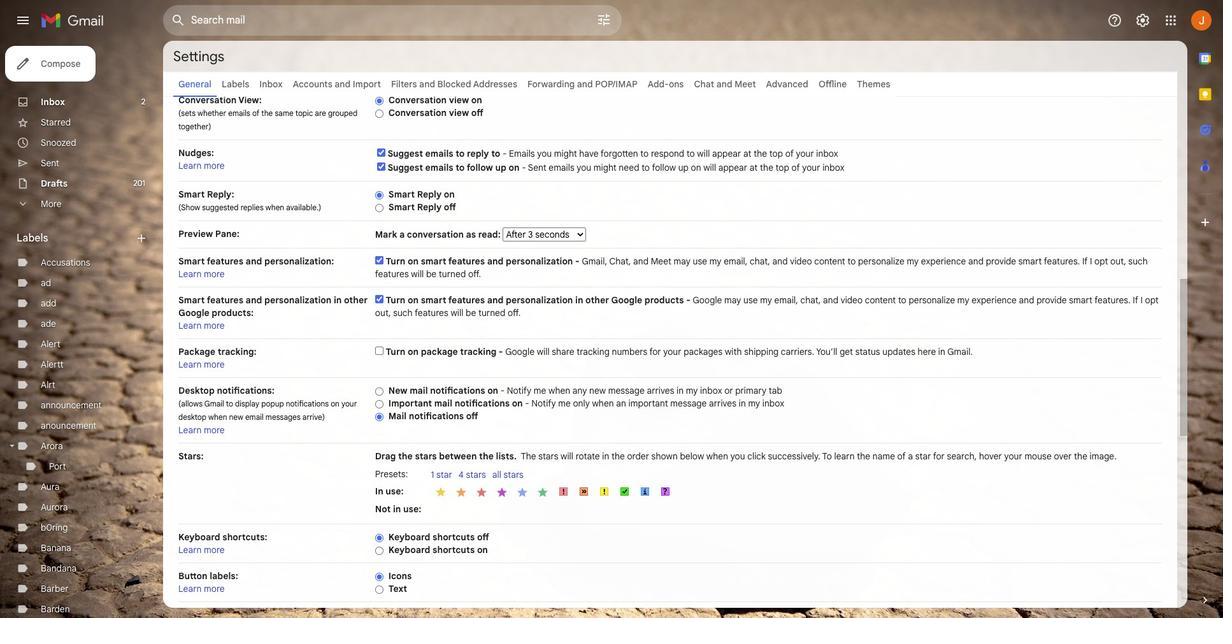 Task type: locate. For each thing, give the bounding box(es) containing it.
learn more link up package
[[178, 320, 225, 331]]

you
[[537, 148, 552, 159], [577, 162, 591, 173], [731, 450, 745, 462]]

tab list
[[1188, 41, 1223, 572]]

turn on smart features and personalization -
[[386, 256, 582, 267]]

emails up smart reply on
[[425, 162, 453, 173]]

google left products:
[[178, 307, 209, 319]]

2 shortcuts from the top
[[433, 544, 475, 556]]

tracking right "package"
[[460, 346, 496, 357]]

to
[[822, 450, 832, 462]]

1 shortcuts from the top
[[433, 531, 475, 543]]

arrives up "important"
[[647, 385, 674, 396]]

0 horizontal spatial up
[[495, 162, 507, 173]]

off for conversation view off
[[471, 107, 483, 119]]

Mail notifications off radio
[[375, 412, 383, 422]]

6 more from the top
[[204, 544, 225, 556]]

0 vertical spatial turned
[[439, 268, 466, 280]]

arora link
[[41, 440, 63, 452]]

learn up package
[[178, 320, 202, 331]]

personalization up the turn on smart features and personalization in other google products -
[[506, 256, 573, 267]]

new
[[389, 385, 408, 396]]

may inside google may use my email, chat, and video content to personalize my experience and provide smart features. if i opt out, such features will be turned off.
[[724, 294, 741, 306]]

keyboard up button
[[178, 531, 220, 543]]

0 vertical spatial inbox link
[[259, 78, 283, 90]]

Search mail text field
[[191, 14, 561, 27]]

inbox
[[259, 78, 283, 90], [41, 96, 65, 108]]

you right emails on the left top of the page
[[537, 148, 552, 159]]

shortcuts for on
[[433, 544, 475, 556]]

arrives down or at the right of the page
[[709, 398, 737, 409]]

1 horizontal spatial use
[[744, 294, 758, 306]]

arrives
[[647, 385, 674, 396], [709, 398, 737, 409]]

0 vertical spatial personalize
[[858, 256, 905, 267]]

more up "labels:"
[[204, 544, 225, 556]]

google right products
[[693, 294, 722, 306]]

2 other from the left
[[586, 294, 609, 306]]

meet up products
[[651, 256, 672, 267]]

keyboard for keyboard shortcuts: learn more
[[178, 531, 220, 543]]

0 horizontal spatial mail
[[410, 385, 428, 396]]

starred link
[[41, 117, 71, 128]]

1 tracking from the left
[[460, 346, 496, 357]]

features inside smart features and personalization in other google products: learn more
[[207, 294, 243, 306]]

1 vertical spatial features.
[[1095, 294, 1131, 306]]

1 horizontal spatial opt
[[1145, 294, 1159, 306]]

alert
[[41, 338, 60, 350]]

Conversation view on radio
[[375, 96, 383, 106]]

learn more link down preview
[[178, 268, 225, 280]]

google may use my email, chat, and video content to personalize my experience and provide smart features. if i opt out, such features will be turned off.
[[375, 294, 1159, 319]]

will inside gmail, chat, and meet may use my email, chat, and video content to personalize my experience and provide smart features. if i opt out, such features will be turned off.
[[411, 268, 424, 280]]

0 vertical spatial suggest
[[388, 148, 423, 159]]

chat and meet
[[694, 78, 756, 90]]

keyboard for keyboard shortcuts on
[[389, 544, 430, 556]]

0 horizontal spatial experience
[[921, 256, 966, 267]]

star
[[915, 450, 931, 462], [436, 469, 452, 480]]

2 turn from the top
[[386, 294, 406, 306]]

mail up mail notifications off
[[434, 398, 452, 409]]

view for on
[[449, 94, 469, 106]]

1 horizontal spatial tracking
[[577, 346, 610, 357]]

hover
[[979, 450, 1002, 462]]

a right mark
[[399, 229, 405, 240]]

tracking
[[460, 346, 496, 357], [577, 346, 610, 357]]

mail for important
[[434, 398, 452, 409]]

might left have
[[554, 148, 577, 159]]

off up mark a conversation as read:
[[444, 201, 456, 213]]

1 follow from the left
[[467, 162, 493, 173]]

barber
[[41, 583, 69, 594]]

Icons radio
[[375, 572, 383, 582]]

4 learn more link from the top
[[178, 359, 225, 370]]

1 horizontal spatial content
[[865, 294, 896, 306]]

google left share
[[505, 346, 535, 357]]

notify left 'only'
[[532, 398, 556, 409]]

1 vertical spatial meet
[[651, 256, 672, 267]]

i inside gmail, chat, and meet may use my email, chat, and video content to personalize my experience and provide smart features. if i opt out, such features will be turned off.
[[1090, 256, 1092, 267]]

may up products
[[674, 256, 691, 267]]

at
[[744, 148, 752, 159], [750, 162, 758, 173]]

1 vertical spatial email,
[[775, 294, 798, 306]]

0 horizontal spatial chat,
[[750, 256, 770, 267]]

0 horizontal spatial may
[[674, 256, 691, 267]]

more down nudges:
[[204, 160, 225, 171]]

more down "labels:"
[[204, 583, 225, 594]]

alrt
[[41, 379, 55, 391]]

features. inside gmail, chat, and meet may use my email, chat, and video content to personalize my experience and provide smart features. if i opt out, such features will be turned off.
[[1044, 256, 1080, 267]]

settings image
[[1135, 13, 1151, 28]]

6 learn more link from the top
[[178, 544, 225, 556]]

labels for labels link
[[222, 78, 249, 90]]

click
[[748, 450, 766, 462]]

1 horizontal spatial experience
[[972, 294, 1017, 306]]

0 horizontal spatial follow
[[467, 162, 493, 173]]

content inside gmail, chat, and meet may use my email, chat, and video content to personalize my experience and provide smart features. if i opt out, such features will be turned off.
[[815, 256, 845, 267]]

b0ring
[[41, 522, 68, 533]]

reply down smart reply on
[[417, 201, 442, 213]]

6 learn from the top
[[178, 544, 202, 556]]

0 vertical spatial appear
[[712, 148, 741, 159]]

2 vertical spatial turn
[[386, 346, 406, 357]]

follow down respond
[[652, 162, 676, 173]]

off up the keyboard shortcuts on
[[477, 531, 489, 543]]

0 horizontal spatial opt
[[1095, 256, 1108, 267]]

email, up google may use my email, chat, and video content to personalize my experience and provide smart features. if i opt out, such features will be turned off.
[[724, 256, 748, 267]]

turn
[[386, 256, 406, 267], [386, 294, 406, 306], [386, 346, 406, 357]]

in down gmail,
[[575, 294, 583, 306]]

may
[[674, 256, 691, 267], [724, 294, 741, 306]]

tracking right share
[[577, 346, 610, 357]]

0 vertical spatial might
[[554, 148, 577, 159]]

be down conversation
[[426, 268, 437, 280]]

1 horizontal spatial if
[[1133, 294, 1139, 306]]

1 vertical spatial chat,
[[801, 294, 821, 306]]

suggest emails to follow up on - sent emails you might need to follow up on will appear at the top of your inbox
[[388, 162, 845, 173]]

sent inside the labels navigation
[[41, 157, 59, 169]]

0 horizontal spatial for
[[650, 346, 661, 357]]

1 horizontal spatial a
[[908, 450, 913, 462]]

reply for off
[[417, 201, 442, 213]]

2 view from the top
[[449, 107, 469, 119]]

0 horizontal spatial meet
[[651, 256, 672, 267]]

0 vertical spatial experience
[[921, 256, 966, 267]]

new up 'important mail notifications on - notify me only when an important message arrives in my inbox'
[[589, 385, 606, 396]]

1 vertical spatial view
[[449, 107, 469, 119]]

1 vertical spatial use
[[744, 294, 758, 306]]

forwarding and pop/imap
[[528, 78, 638, 90]]

0 horizontal spatial content
[[815, 256, 845, 267]]

support image
[[1107, 13, 1123, 28]]

0 vertical spatial if
[[1082, 256, 1088, 267]]

0 horizontal spatial sent
[[41, 157, 59, 169]]

learn down package
[[178, 359, 202, 370]]

keyboard up icons
[[389, 544, 430, 556]]

smart reply: (show suggested replies when available.)
[[178, 189, 321, 212]]

turned down turn on smart features and personalization -
[[439, 268, 466, 280]]

0 horizontal spatial other
[[344, 294, 368, 306]]

smart inside the smart features and personalization: learn more
[[178, 256, 205, 267]]

for left search,
[[933, 450, 945, 462]]

labels inside navigation
[[17, 232, 48, 245]]

1 horizontal spatial video
[[841, 294, 863, 306]]

message
[[608, 385, 645, 396], [670, 398, 707, 409]]

in
[[334, 294, 342, 306], [575, 294, 583, 306], [938, 346, 946, 357], [677, 385, 684, 396], [739, 398, 746, 409], [602, 450, 609, 462], [393, 503, 401, 515]]

1 vertical spatial provide
[[1037, 294, 1067, 306]]

image.
[[1090, 450, 1117, 462]]

google inside smart features and personalization in other google products: learn more
[[178, 307, 209, 319]]

1 reply from the top
[[417, 189, 442, 200]]

more down package
[[204, 359, 225, 370]]

emails inside conversation view: (sets whether emails of the same topic are grouped together)
[[228, 108, 250, 118]]

email, inside google may use my email, chat, and video content to personalize my experience and provide smart features. if i opt out, such features will be turned off.
[[775, 294, 798, 306]]

None checkbox
[[377, 162, 385, 171], [375, 256, 383, 264], [375, 295, 383, 303], [375, 347, 383, 355], [377, 162, 385, 171], [375, 256, 383, 264], [375, 295, 383, 303], [375, 347, 383, 355]]

1 more from the top
[[204, 160, 225, 171]]

notify for notify me only when an important message arrives in my inbox
[[532, 398, 556, 409]]

features down mark
[[375, 268, 409, 280]]

personalization down personalization: at the left top of the page
[[264, 294, 332, 306]]

4 learn from the top
[[178, 359, 202, 370]]

1 vertical spatial reply
[[417, 201, 442, 213]]

1 vertical spatial content
[[865, 294, 896, 306]]

1 vertical spatial might
[[594, 162, 617, 173]]

1 vertical spatial inbox
[[41, 96, 65, 108]]

inbox up starred
[[41, 96, 65, 108]]

keyboard shortcuts off
[[389, 531, 489, 543]]

may inside gmail, chat, and meet may use my email, chat, and video content to personalize my experience and provide smart features. if i opt out, such features will be turned off.
[[674, 256, 691, 267]]

in inside smart features and personalization in other google products: learn more
[[334, 294, 342, 306]]

off. down the turn on smart features and personalization in other google products -
[[508, 307, 521, 319]]

replies
[[241, 203, 264, 212]]

0 horizontal spatial email,
[[724, 256, 748, 267]]

0 horizontal spatial inbox link
[[41, 96, 65, 108]]

1 vertical spatial labels
[[17, 232, 48, 245]]

1 horizontal spatial out,
[[1111, 256, 1126, 267]]

learn more link
[[178, 160, 225, 171], [178, 268, 225, 280], [178, 320, 225, 331], [178, 359, 225, 370], [178, 424, 225, 436], [178, 544, 225, 556], [178, 583, 225, 594]]

None search field
[[163, 5, 622, 36]]

stars:
[[178, 450, 204, 462]]

1 vertical spatial use:
[[403, 503, 421, 515]]

1 vertical spatial star
[[436, 469, 452, 480]]

use inside google may use my email, chat, and video content to personalize my experience and provide smart features. if i opt out, such features will be turned off.
[[744, 294, 758, 306]]

emails left reply
[[425, 148, 453, 159]]

learn down preview
[[178, 268, 202, 280]]

0 horizontal spatial features.
[[1044, 256, 1080, 267]]

mail up important
[[410, 385, 428, 396]]

7 more from the top
[[204, 583, 225, 594]]

accusations link
[[41, 257, 90, 268]]

turned inside google may use my email, chat, and video content to personalize my experience and provide smart features. if i opt out, such features will be turned off.
[[478, 307, 506, 319]]

learn down desktop
[[178, 424, 202, 436]]

1 vertical spatial mail
[[434, 398, 452, 409]]

view down blocked
[[449, 94, 469, 106]]

package tracking: learn more
[[178, 346, 257, 370]]

learn more link down button
[[178, 583, 225, 594]]

smart inside smart features and personalization in other google products: learn more
[[178, 294, 205, 306]]

smart right 'smart reply on' radio
[[389, 189, 415, 200]]

2 more from the top
[[204, 268, 225, 280]]

addresses
[[473, 78, 517, 90]]

learn down nudges:
[[178, 160, 202, 171]]

aura link
[[41, 481, 60, 493]]

gmail
[[204, 399, 224, 408]]

inbox up view: at the left of the page
[[259, 78, 283, 90]]

1 vertical spatial opt
[[1145, 294, 1159, 306]]

keyboard right keyboard shortcuts off radio on the left
[[389, 531, 430, 543]]

learn more link for package tracking:
[[178, 359, 225, 370]]

alrt link
[[41, 379, 55, 391]]

more inside the smart features and personalization: learn more
[[204, 268, 225, 280]]

0 vertical spatial a
[[399, 229, 405, 240]]

view down conversation view on
[[449, 107, 469, 119]]

meet right chat
[[735, 78, 756, 90]]

package
[[178, 346, 215, 357]]

learn more link down desktop
[[178, 424, 225, 436]]

features inside the smart features and personalization: learn more
[[207, 256, 243, 267]]

the
[[521, 450, 536, 462]]

pop/imap
[[595, 78, 638, 90]]

notifications inside desktop notifications: (allows gmail to display popup notifications on your desktop when new email messages arrive) learn more
[[286, 399, 329, 408]]

inbox link up starred
[[41, 96, 65, 108]]

4 more from the top
[[204, 359, 225, 370]]

chat
[[694, 78, 714, 90]]

use: right "in"
[[386, 485, 404, 497]]

smart right "smart reply off" radio
[[389, 201, 415, 213]]

0 vertical spatial reply
[[417, 189, 442, 200]]

a right name
[[908, 450, 913, 462]]

only
[[573, 398, 590, 409]]

1 suggest from the top
[[388, 148, 423, 159]]

when right replies
[[266, 203, 284, 212]]

button
[[178, 570, 207, 582]]

1 horizontal spatial be
[[466, 307, 476, 319]]

features
[[207, 256, 243, 267], [448, 256, 485, 267], [375, 268, 409, 280], [207, 294, 243, 306], [448, 294, 485, 306], [415, 307, 448, 319]]

when left an
[[592, 398, 614, 409]]

star right 1
[[436, 469, 452, 480]]

view
[[449, 94, 469, 106], [449, 107, 469, 119]]

1 vertical spatial off.
[[508, 307, 521, 319]]

3 more from the top
[[204, 320, 225, 331]]

smart for smart features and personalization in other google products: learn more
[[178, 294, 205, 306]]

b0ring link
[[41, 522, 68, 533]]

1 view from the top
[[449, 94, 469, 106]]

1 horizontal spatial other
[[586, 294, 609, 306]]

1 vertical spatial may
[[724, 294, 741, 306]]

Smart Reply off radio
[[375, 203, 383, 213]]

Keyboard shortcuts off radio
[[375, 533, 383, 543]]

0 horizontal spatial out,
[[375, 307, 391, 319]]

forgotten
[[601, 148, 638, 159]]

5 more from the top
[[204, 424, 225, 436]]

display
[[235, 399, 259, 408]]

turned
[[439, 268, 466, 280], [478, 307, 506, 319]]

2 learn from the top
[[178, 268, 202, 280]]

0 horizontal spatial be
[[426, 268, 437, 280]]

personalization inside smart features and personalization in other google products: learn more
[[264, 294, 332, 306]]

more inside smart features and personalization in other google products: learn more
[[204, 320, 225, 331]]

conversation inside conversation view: (sets whether emails of the same topic are grouped together)
[[178, 94, 237, 106]]

0 horizontal spatial star
[[436, 469, 452, 480]]

arora
[[41, 440, 63, 452]]

3 learn more link from the top
[[178, 320, 225, 331]]

1 horizontal spatial mail
[[434, 398, 452, 409]]

keyboard inside "keyboard shortcuts: learn more"
[[178, 531, 220, 543]]

5 learn from the top
[[178, 424, 202, 436]]

1 horizontal spatial inbox
[[259, 78, 283, 90]]

in right not
[[393, 503, 401, 515]]

chat, up google may use my email, chat, and video content to personalize my experience and provide smart features. if i opt out, such features will be turned off.
[[750, 256, 770, 267]]

1 vertical spatial notify
[[532, 398, 556, 409]]

accounts
[[293, 78, 332, 90]]

off down addresses
[[471, 107, 483, 119]]

0 horizontal spatial such
[[393, 307, 413, 319]]

1 learn from the top
[[178, 160, 202, 171]]

to inside gmail, chat, and meet may use my email, chat, and video content to personalize my experience and provide smart features. if i opt out, such features will be turned off.
[[848, 256, 856, 267]]

smart features and personalization in other google products: learn more
[[178, 294, 368, 331]]

1 other from the left
[[344, 294, 368, 306]]

learn more link down package
[[178, 359, 225, 370]]

Keyboard shortcuts on radio
[[375, 546, 383, 555]]

0 vertical spatial labels
[[222, 78, 249, 90]]

conversation up whether
[[178, 94, 237, 106]]

get
[[840, 346, 853, 357]]

conversation down conversation view on
[[389, 107, 447, 119]]

1 vertical spatial i
[[1141, 294, 1143, 306]]

important mail notifications on - notify me only when an important message arrives in my inbox
[[389, 398, 785, 409]]

on inside desktop notifications: (allows gmail to display popup notifications on your desktop when new email messages arrive) learn more
[[331, 399, 340, 408]]

mail for new
[[410, 385, 428, 396]]

ade link
[[41, 318, 56, 329]]

stars up 1
[[415, 450, 437, 462]]

be inside google may use my email, chat, and video content to personalize my experience and provide smart features. if i opt out, such features will be turned off.
[[466, 307, 476, 319]]

conversation down the filters at the top
[[389, 94, 447, 106]]

1 vertical spatial message
[[670, 398, 707, 409]]

2 suggest from the top
[[388, 162, 423, 173]]

notify left any on the bottom
[[507, 385, 532, 396]]

learn inside desktop notifications: (allows gmail to display popup notifications on your desktop when new email messages arrive) learn more
[[178, 424, 202, 436]]

0 vertical spatial video
[[790, 256, 812, 267]]

None checkbox
[[377, 148, 385, 157]]

2 reply from the top
[[417, 201, 442, 213]]

1 horizontal spatial features.
[[1095, 294, 1131, 306]]

smart for smart reply off
[[389, 201, 415, 213]]

when down gmail
[[208, 412, 227, 422]]

0 vertical spatial shortcuts
[[433, 531, 475, 543]]

learn inside the smart features and personalization: learn more
[[178, 268, 202, 280]]

and
[[335, 78, 351, 90], [419, 78, 435, 90], [577, 78, 593, 90], [717, 78, 732, 90], [246, 256, 262, 267], [487, 256, 504, 267], [633, 256, 649, 267], [773, 256, 788, 267], [969, 256, 984, 267], [246, 294, 262, 306], [487, 294, 504, 306], [823, 294, 839, 306], [1019, 294, 1034, 306]]

emails down view: at the left of the page
[[228, 108, 250, 118]]

filters and blocked addresses link
[[391, 78, 517, 90]]

2 tracking from the left
[[577, 346, 610, 357]]

sent
[[41, 157, 59, 169], [528, 162, 546, 173]]

1 horizontal spatial i
[[1141, 294, 1143, 306]]

when inside desktop notifications: (allows gmail to display popup notifications on your desktop when new email messages arrive) learn more
[[208, 412, 227, 422]]

learn down button
[[178, 583, 202, 594]]

together)
[[178, 122, 211, 131]]

3 learn from the top
[[178, 320, 202, 331]]

7 learn more link from the top
[[178, 583, 225, 594]]

shortcuts
[[433, 531, 475, 543], [433, 544, 475, 556]]

more button
[[0, 194, 153, 214]]

in down personalization: at the left top of the page
[[334, 294, 342, 306]]

1 horizontal spatial email,
[[775, 294, 798, 306]]

notifications
[[430, 385, 485, 396], [455, 398, 510, 409], [286, 399, 329, 408], [409, 410, 464, 422]]

products:
[[212, 307, 254, 319]]

0 vertical spatial features.
[[1044, 256, 1080, 267]]

opt inside gmail, chat, and meet may use my email, chat, and video content to personalize my experience and provide smart features. if i opt out, such features will be turned off.
[[1095, 256, 1108, 267]]

smart inside smart reply: (show suggested replies when available.)
[[178, 189, 205, 200]]

smart for smart reply: (show suggested replies when available.)
[[178, 189, 205, 200]]

on
[[471, 94, 482, 106], [509, 162, 520, 173], [691, 162, 701, 173], [444, 189, 455, 200], [408, 256, 419, 267], [408, 294, 419, 306], [408, 346, 419, 357], [488, 385, 498, 396], [512, 398, 523, 409], [331, 399, 340, 408], [477, 544, 488, 556]]

anouncement link
[[41, 420, 96, 431]]

messages
[[266, 412, 301, 422]]

be down turn on smart features and personalization -
[[466, 307, 476, 319]]

inbox link up view: at the left of the page
[[259, 78, 283, 90]]

features down pane:
[[207, 256, 243, 267]]

2
[[141, 97, 145, 106]]

chat, up carriers.
[[801, 294, 821, 306]]

ons
[[669, 78, 684, 90]]

1 horizontal spatial for
[[933, 450, 945, 462]]

smart for smart reply on
[[389, 189, 415, 200]]

video up google may use my email, chat, and video content to personalize my experience and provide smart features. if i opt out, such features will be turned off.
[[790, 256, 812, 267]]

video up get in the bottom right of the page
[[841, 294, 863, 306]]

drag
[[375, 450, 396, 462]]

0 vertical spatial turn
[[386, 256, 406, 267]]

out, inside gmail, chat, and meet may use my email, chat, and video content to personalize my experience and provide smart features. if i opt out, such features will be turned off.
[[1111, 256, 1126, 267]]

labels navigation
[[0, 41, 163, 618]]

1 vertical spatial be
[[466, 307, 476, 319]]

0 vertical spatial chat,
[[750, 256, 770, 267]]

notify
[[507, 385, 532, 396], [532, 398, 556, 409]]

2 learn more link from the top
[[178, 268, 225, 280]]

features up "package"
[[415, 307, 448, 319]]

turn for turn on smart features and personalization -
[[386, 256, 406, 267]]

experience inside gmail, chat, and meet may use my email, chat, and video content to personalize my experience and provide smart features. if i opt out, such features will be turned off.
[[921, 256, 966, 267]]

0 horizontal spatial personalize
[[858, 256, 905, 267]]

labels heading
[[17, 232, 135, 245]]

ade
[[41, 318, 56, 329]]

7 learn from the top
[[178, 583, 202, 594]]

1 vertical spatial turned
[[478, 307, 506, 319]]

1 horizontal spatial inbox link
[[259, 78, 283, 90]]

1 turn from the top
[[386, 256, 406, 267]]

follow down reply
[[467, 162, 493, 173]]

more down preview pane:
[[204, 268, 225, 280]]

suggest for suggest emails to reply to - emails you might have forgotten to respond to will appear at the top of your inbox
[[388, 148, 423, 159]]

off up between
[[466, 410, 478, 422]]

1 vertical spatial me
[[558, 398, 571, 409]]

learn more link up button
[[178, 544, 225, 556]]

0 horizontal spatial provide
[[986, 256, 1016, 267]]

labels for labels heading
[[17, 232, 48, 245]]

banana
[[41, 542, 71, 554]]

in
[[375, 485, 383, 497]]

email, down gmail, chat, and meet may use my email, chat, and video content to personalize my experience and provide smart features. if i opt out, such features will be turned off. at the top of the page
[[775, 294, 798, 306]]

1 horizontal spatial sent
[[528, 162, 546, 173]]

1 learn more link from the top
[[178, 160, 225, 171]]

top
[[770, 148, 783, 159], [776, 162, 789, 173]]

0 horizontal spatial use
[[693, 256, 707, 267]]

New mail notifications on radio
[[375, 387, 383, 396]]

up
[[495, 162, 507, 173], [678, 162, 689, 173]]

learn up button
[[178, 544, 202, 556]]

your inside desktop notifications: (allows gmail to display popup notifications on your desktop when new email messages arrive) learn more
[[342, 399, 357, 408]]

1 horizontal spatial such
[[1129, 256, 1148, 267]]

i
[[1090, 256, 1092, 267], [1141, 294, 1143, 306]]

0 horizontal spatial me
[[534, 385, 546, 396]]

packages
[[684, 346, 723, 357]]

more
[[204, 160, 225, 171], [204, 268, 225, 280], [204, 320, 225, 331], [204, 359, 225, 370], [204, 424, 225, 436], [204, 544, 225, 556], [204, 583, 225, 594]]

star left search,
[[915, 450, 931, 462]]

0 vertical spatial be
[[426, 268, 437, 280]]

i inside google may use my email, chat, and video content to personalize my experience and provide smart features. if i opt out, such features will be turned off.
[[1141, 294, 1143, 306]]

me left 'only'
[[558, 398, 571, 409]]

personalization up share
[[506, 294, 573, 306]]

0 vertical spatial such
[[1129, 256, 1148, 267]]

gmail,
[[582, 256, 607, 267]]

features. inside google may use my email, chat, and video content to personalize my experience and provide smart features. if i opt out, such features will be turned off.
[[1095, 294, 1131, 306]]

labels link
[[222, 78, 249, 90]]

labels up view: at the left of the page
[[222, 78, 249, 90]]

mail
[[410, 385, 428, 396], [434, 398, 452, 409]]

1 vertical spatial experience
[[972, 294, 1017, 306]]

1 horizontal spatial may
[[724, 294, 741, 306]]

use: down in use:
[[403, 503, 421, 515]]

2 horizontal spatial you
[[731, 450, 745, 462]]

new inside desktop notifications: (allows gmail to display popup notifications on your desktop when new email messages arrive) learn more
[[229, 412, 243, 422]]

in down turn on package tracking - google will share tracking numbers for your packages with shipping carriers. you'll get status updates here in gmail.
[[677, 385, 684, 396]]



Task type: describe. For each thing, give the bounding box(es) containing it.
off for keyboard shortcuts off
[[477, 531, 489, 543]]

features down as
[[448, 256, 485, 267]]

carriers.
[[781, 346, 814, 357]]

1 vertical spatial arrives
[[709, 398, 737, 409]]

compose button
[[5, 46, 96, 82]]

snoozed
[[41, 137, 76, 148]]

1 horizontal spatial meet
[[735, 78, 756, 90]]

if inside gmail, chat, and meet may use my email, chat, and video content to personalize my experience and provide smart features. if i opt out, such features will be turned off.
[[1082, 256, 1088, 267]]

ad
[[41, 277, 51, 289]]

more inside button labels: learn more
[[204, 583, 225, 594]]

smart features and personalization: learn more
[[178, 256, 334, 280]]

off. inside gmail, chat, and meet may use my email, chat, and video content to personalize my experience and provide smart features. if i opt out, such features will be turned off.
[[468, 268, 481, 280]]

1 vertical spatial a
[[908, 450, 913, 462]]

main menu image
[[15, 13, 31, 28]]

shown
[[652, 450, 678, 462]]

add
[[41, 298, 56, 309]]

advanced search options image
[[591, 7, 617, 32]]

general link
[[178, 78, 211, 90]]

ad link
[[41, 277, 51, 289]]

(show
[[178, 203, 200, 212]]

0 horizontal spatial message
[[608, 385, 645, 396]]

features inside gmail, chat, and meet may use my email, chat, and video content to personalize my experience and provide smart features. if i opt out, such features will be turned off.
[[375, 268, 409, 280]]

conversation
[[407, 229, 464, 240]]

you'll
[[816, 346, 838, 357]]

Important mail notifications on radio
[[375, 399, 383, 409]]

suggest emails to reply to - emails you might have forgotten to respond to will appear at the top of your inbox
[[388, 148, 838, 159]]

stars right all
[[504, 469, 524, 480]]

in down primary
[[739, 398, 746, 409]]

conversation for conversation view: (sets whether emails of the same topic are grouped together)
[[178, 94, 237, 106]]

5 learn more link from the top
[[178, 424, 225, 436]]

0 vertical spatial star
[[915, 450, 931, 462]]

emails down suggest emails to reply to - emails you might have forgotten to respond to will appear at the top of your inbox
[[549, 162, 575, 173]]

accounts and import link
[[293, 78, 381, 90]]

keyboard for keyboard shortcuts off
[[389, 531, 430, 543]]

topic
[[296, 108, 313, 118]]

not
[[375, 503, 391, 515]]

nudges:
[[178, 147, 214, 159]]

between
[[439, 450, 477, 462]]

all stars link
[[492, 469, 530, 482]]

announcement
[[41, 400, 101, 411]]

conversation view off
[[389, 107, 483, 119]]

add-
[[648, 78, 669, 90]]

notify for notify me when any new message arrives in my inbox or primary tab
[[507, 385, 532, 396]]

anouncement
[[41, 420, 96, 431]]

google inside google may use my email, chat, and video content to personalize my experience and provide smart features. if i opt out, such features will be turned off.
[[693, 294, 722, 306]]

search mail image
[[167, 9, 190, 32]]

be inside gmail, chat, and meet may use my email, chat, and video content to personalize my experience and provide smart features. if i opt out, such features will be turned off.
[[426, 268, 437, 280]]

gmail image
[[41, 8, 110, 33]]

video inside gmail, chat, and meet may use my email, chat, and video content to personalize my experience and provide smart features. if i opt out, such features will be turned off.
[[790, 256, 812, 267]]

stars right 4
[[466, 469, 486, 480]]

Text radio
[[375, 585, 383, 594]]

2 follow from the left
[[652, 162, 676, 173]]

learn more link for keyboard shortcuts:
[[178, 544, 225, 556]]

Conversation view off radio
[[375, 109, 383, 118]]

learn inside smart features and personalization in other google products: learn more
[[178, 320, 202, 331]]

themes
[[857, 78, 891, 90]]

when left any on the bottom
[[549, 385, 570, 396]]

of inside conversation view: (sets whether emails of the same topic are grouped together)
[[252, 108, 259, 118]]

port link
[[49, 461, 66, 472]]

me for when
[[534, 385, 546, 396]]

2 up from the left
[[678, 162, 689, 173]]

0 vertical spatial new
[[589, 385, 606, 396]]

to inside google may use my email, chat, and video content to personalize my experience and provide smart features. if i opt out, such features will be turned off.
[[898, 294, 907, 306]]

important
[[389, 398, 432, 409]]

reply for on
[[417, 189, 442, 200]]

status
[[855, 346, 880, 357]]

1 horizontal spatial message
[[670, 398, 707, 409]]

201
[[133, 178, 145, 188]]

respond
[[651, 148, 685, 159]]

chat, inside google may use my email, chat, and video content to personalize my experience and provide smart features. if i opt out, such features will be turned off.
[[801, 294, 821, 306]]

meet inside gmail, chat, and meet may use my email, chat, and video content to personalize my experience and provide smart features. if i opt out, such features will be turned off.
[[651, 256, 672, 267]]

in right rotate
[[602, 450, 609, 462]]

tracking:
[[218, 346, 257, 357]]

turn for turn on smart features and personalization in other google products -
[[386, 294, 406, 306]]

learn inside the package tracking: learn more
[[178, 359, 202, 370]]

email, inside gmail, chat, and meet may use my email, chat, and video content to personalize my experience and provide smart features. if i opt out, such features will be turned off.
[[724, 256, 748, 267]]

and inside smart features and personalization in other google products: learn more
[[246, 294, 262, 306]]

off for smart reply off
[[444, 201, 456, 213]]

labels:
[[210, 570, 238, 582]]

chat, inside gmail, chat, and meet may use my email, chat, and video content to personalize my experience and provide smart features. if i opt out, such features will be turned off.
[[750, 256, 770, 267]]

other inside smart features and personalization in other google products: learn more
[[344, 294, 368, 306]]

1 horizontal spatial you
[[577, 162, 591, 173]]

name
[[873, 450, 895, 462]]

(allows
[[178, 399, 203, 408]]

available.)
[[286, 203, 321, 212]]

such inside gmail, chat, and meet may use my email, chat, and video content to personalize my experience and provide smart features. if i opt out, such features will be turned off.
[[1129, 256, 1148, 267]]

turned inside gmail, chat, and meet may use my email, chat, and video content to personalize my experience and provide smart features. if i opt out, such features will be turned off.
[[439, 268, 466, 280]]

1 vertical spatial inbox link
[[41, 96, 65, 108]]

1 star link
[[431, 469, 459, 482]]

aurora link
[[41, 501, 68, 513]]

shortcuts:
[[223, 531, 267, 543]]

use inside gmail, chat, and meet may use my email, chat, and video content to personalize my experience and provide smart features. if i opt out, such features will be turned off.
[[693, 256, 707, 267]]

alertt link
[[41, 359, 63, 370]]

search,
[[947, 450, 977, 462]]

advanced
[[766, 78, 809, 90]]

1 up from the left
[[495, 162, 507, 173]]

general
[[178, 78, 211, 90]]

personalization for turn on smart features and personalization -
[[506, 256, 573, 267]]

filters and blocked addresses
[[391, 78, 517, 90]]

settings
[[173, 47, 224, 65]]

keyboard shortcuts on
[[389, 544, 488, 556]]

more inside "keyboard shortcuts: learn more"
[[204, 544, 225, 556]]

import
[[353, 78, 381, 90]]

alert link
[[41, 338, 60, 350]]

features inside google may use my email, chat, and video content to personalize my experience and provide smart features. if i opt out, such features will be turned off.
[[415, 307, 448, 319]]

google left products
[[611, 294, 642, 306]]

and inside the smart features and personalization: learn more
[[246, 256, 262, 267]]

notifications:
[[217, 385, 275, 396]]

personalize inside gmail, chat, and meet may use my email, chat, and video content to personalize my experience and provide smart features. if i opt out, such features will be turned off.
[[858, 256, 905, 267]]

barden
[[41, 603, 70, 615]]

3 turn from the top
[[386, 346, 406, 357]]

provide inside google may use my email, chat, and video content to personalize my experience and provide smart features. if i opt out, such features will be turned off.
[[1037, 294, 1067, 306]]

nudges: learn more
[[178, 147, 225, 171]]

experience inside google may use my email, chat, and video content to personalize my experience and provide smart features. if i opt out, such features will be turned off.
[[972, 294, 1017, 306]]

inbox inside the labels navigation
[[41, 96, 65, 108]]

1 vertical spatial appear
[[719, 162, 748, 173]]

more inside the nudges: learn more
[[204, 160, 225, 171]]

when right below
[[707, 450, 728, 462]]

0 horizontal spatial might
[[554, 148, 577, 159]]

features down turn on smart features and personalization -
[[448, 294, 485, 306]]

learn inside button labels: learn more
[[178, 583, 202, 594]]

conversation for conversation view off
[[389, 107, 447, 119]]

content inside google may use my email, chat, and video content to personalize my experience and provide smart features. if i opt out, such features will be turned off.
[[865, 294, 896, 306]]

stars right the
[[539, 450, 558, 462]]

as
[[466, 229, 476, 240]]

opt inside google may use my email, chat, and video content to personalize my experience and provide smart features. if i opt out, such features will be turned off.
[[1145, 294, 1159, 306]]

arrive)
[[303, 412, 325, 422]]

products
[[645, 294, 684, 306]]

the inside conversation view: (sets whether emails of the same topic are grouped together)
[[261, 108, 273, 118]]

text
[[389, 583, 407, 594]]

view:
[[238, 94, 262, 106]]

barden link
[[41, 603, 70, 615]]

need
[[619, 162, 639, 173]]

sent link
[[41, 157, 59, 169]]

0 vertical spatial arrives
[[647, 385, 674, 396]]

popup
[[261, 399, 284, 408]]

desktop
[[178, 385, 215, 396]]

chat and meet link
[[694, 78, 756, 90]]

learn more link for nudges:
[[178, 160, 225, 171]]

desktop notifications: (allows gmail to display popup notifications on your desktop when new email messages arrive) learn more
[[178, 385, 357, 436]]

conversation view on
[[389, 94, 482, 106]]

me for only
[[558, 398, 571, 409]]

video inside google may use my email, chat, and video content to personalize my experience and provide smart features. if i opt out, such features will be turned off.
[[841, 294, 863, 306]]

drafts
[[41, 178, 68, 189]]

off. inside google may use my email, chat, and video content to personalize my experience and provide smart features. if i opt out, such features will be turned off.
[[508, 307, 521, 319]]

learn inside "keyboard shortcuts: learn more"
[[178, 544, 202, 556]]

conversation for conversation view on
[[389, 94, 447, 106]]

shipping
[[744, 346, 779, 357]]

banana link
[[41, 542, 71, 554]]

forwarding and pop/imap link
[[528, 78, 638, 90]]

out, inside google may use my email, chat, and video content to personalize my experience and provide smart features. if i opt out, such features will be turned off.
[[375, 307, 391, 319]]

drafts link
[[41, 178, 68, 189]]

if inside google may use my email, chat, and video content to personalize my experience and provide smart features. if i opt out, such features will be turned off.
[[1133, 294, 1139, 306]]

shortcuts for off
[[433, 531, 475, 543]]

provide inside gmail, chat, and meet may use my email, chat, and video content to personalize my experience and provide smart features. if i opt out, such features will be turned off.
[[986, 256, 1016, 267]]

more inside desktop notifications: (allows gmail to display popup notifications on your desktop when new email messages arrive) learn more
[[204, 424, 225, 436]]

aurora
[[41, 501, 68, 513]]

suggest for suggest emails to follow up on - sent emails you might need to follow up on will appear at the top of your inbox
[[388, 162, 423, 173]]

1
[[431, 469, 434, 480]]

an
[[616, 398, 626, 409]]

Smart Reply on radio
[[375, 190, 383, 200]]

learn more link for button labels:
[[178, 583, 225, 594]]

1 vertical spatial for
[[933, 450, 945, 462]]

whether
[[198, 108, 226, 118]]

off for mail notifications off
[[466, 410, 478, 422]]

accusations
[[41, 257, 90, 268]]

0 vertical spatial at
[[744, 148, 752, 159]]

learn more link for smart features and personalization in other google products:
[[178, 320, 225, 331]]

button labels: learn more
[[178, 570, 238, 594]]

when inside smart reply: (show suggested replies when available.)
[[266, 203, 284, 212]]

learn more link for smart features and personalization:
[[178, 268, 225, 280]]

learn inside the nudges: learn more
[[178, 160, 202, 171]]

smart inside gmail, chat, and meet may use my email, chat, and video content to personalize my experience and provide smart features. if i opt out, such features will be turned off.
[[1019, 256, 1042, 267]]

such inside google may use my email, chat, and video content to personalize my experience and provide smart features. if i opt out, such features will be turned off.
[[393, 307, 413, 319]]

themes link
[[857, 78, 891, 90]]

will inside google may use my email, chat, and video content to personalize my experience and provide smart features. if i opt out, such features will be turned off.
[[451, 307, 464, 319]]

personalization for turn on smart features and personalization in other google products -
[[506, 294, 573, 306]]

personalize inside google may use my email, chat, and video content to personalize my experience and provide smart features. if i opt out, such features will be turned off.
[[909, 294, 955, 306]]

0 vertical spatial use:
[[386, 485, 404, 497]]

1 vertical spatial at
[[750, 162, 758, 173]]

0 horizontal spatial a
[[399, 229, 405, 240]]

share
[[552, 346, 574, 357]]

grouped
[[328, 108, 358, 118]]

0 vertical spatial top
[[770, 148, 783, 159]]

1 horizontal spatial might
[[594, 162, 617, 173]]

smart inside google may use my email, chat, and video content to personalize my experience and provide smart features. if i opt out, such features will be turned off.
[[1069, 294, 1093, 306]]

more inside the package tracking: learn more
[[204, 359, 225, 370]]

smart for smart features and personalization: learn more
[[178, 256, 205, 267]]

view for off
[[449, 107, 469, 119]]

with
[[725, 346, 742, 357]]

0 vertical spatial you
[[537, 148, 552, 159]]

1 vertical spatial top
[[776, 162, 789, 173]]

announcement link
[[41, 400, 101, 411]]

read:
[[478, 229, 501, 240]]

in right here
[[938, 346, 946, 357]]

mouse
[[1025, 450, 1052, 462]]

(sets
[[178, 108, 196, 118]]

to inside desktop notifications: (allows gmail to display popup notifications on your desktop when new email messages arrive) learn more
[[226, 399, 233, 408]]

mail
[[389, 410, 407, 422]]



Task type: vqa. For each thing, say whether or not it's contained in the screenshot.
the will in Google may use my email, chat, and video content to personalize my experience and provide smart features. If I opt out, such features will be turned off.
yes



